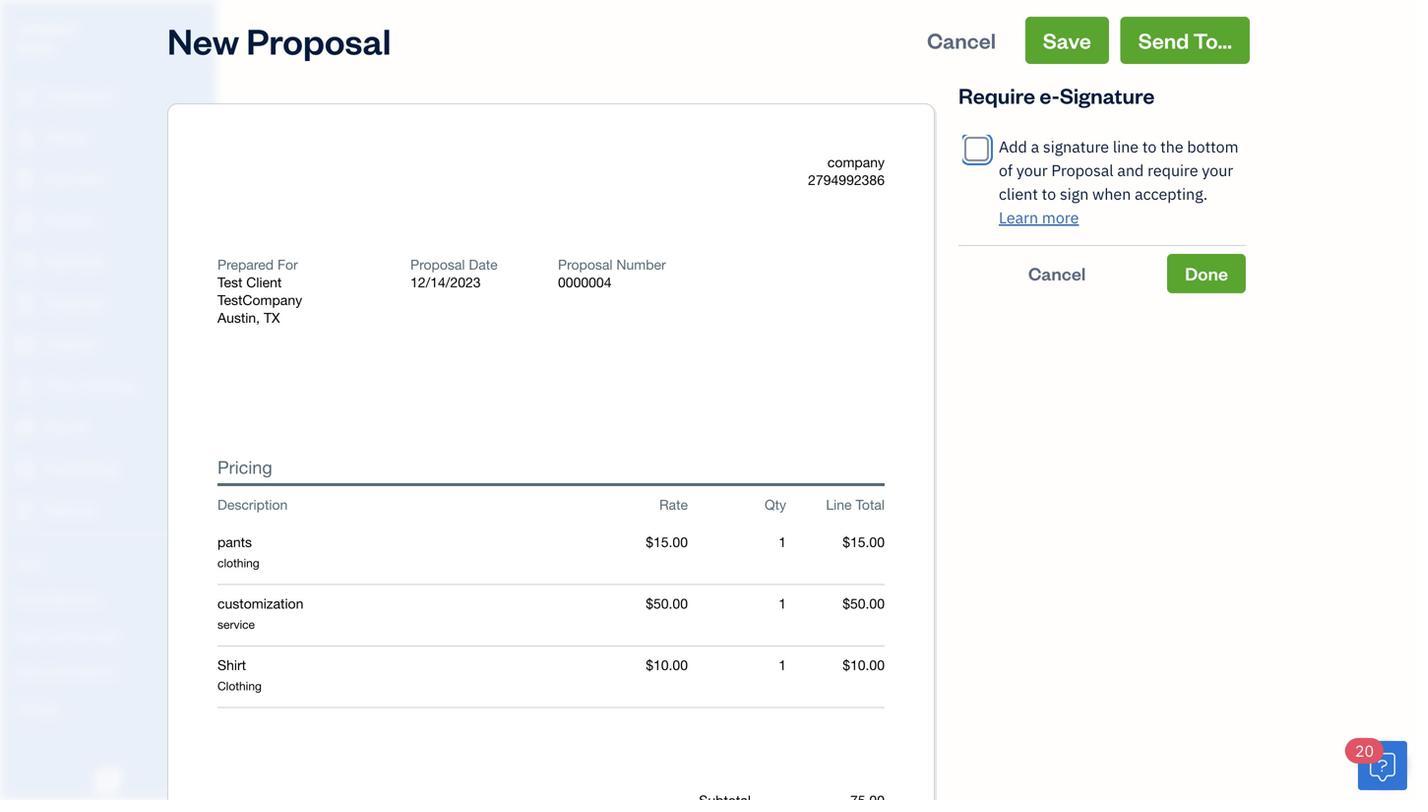 Task type: locate. For each thing, give the bounding box(es) containing it.
1 horizontal spatial to
[[1142, 136, 1157, 157]]

cancel button
[[909, 17, 1014, 64], [959, 254, 1156, 293]]

0 horizontal spatial and
[[48, 627, 68, 644]]

Estimate date in MM/DD/YYYY format text field
[[410, 274, 529, 291]]

and down line
[[1117, 160, 1144, 181]]

2 your from the left
[[1202, 160, 1233, 181]]

qty
[[765, 497, 786, 513]]

0 vertical spatial enter an item name text field
[[218, 533, 590, 551]]

cancel button down more in the right top of the page
[[959, 254, 1156, 293]]

1 horizontal spatial your
[[1202, 160, 1233, 181]]

0 vertical spatial enter an item description text field
[[218, 555, 590, 571]]

Item Quantity text field
[[758, 534, 786, 551], [758, 595, 786, 612]]

cancel up 'require'
[[927, 26, 996, 54]]

Enter a Proposal # text field
[[558, 274, 612, 291]]

of
[[999, 160, 1013, 181]]

1 vertical spatial enter an item description text field
[[218, 617, 590, 632]]

bottom
[[1187, 136, 1239, 157]]

1 horizontal spatial cancel
[[1028, 262, 1086, 285]]

1 item quantity text field from the top
[[758, 534, 786, 551]]

send
[[1138, 26, 1189, 54]]

1 vertical spatial company
[[828, 154, 885, 170]]

1 enter an item description text field from the top
[[218, 555, 590, 571]]

to
[[1142, 136, 1157, 157], [1042, 184, 1056, 204]]

line total (usd) text field down total
[[841, 534, 885, 551]]

0 vertical spatial item quantity text field
[[758, 534, 786, 551]]

0 vertical spatial and
[[1117, 160, 1144, 181]]

item rate (usd) text field down rate
[[645, 534, 688, 551]]

0 vertical spatial cancel
[[927, 26, 996, 54]]

connections
[[46, 664, 116, 680]]

1 horizontal spatial and
[[1117, 160, 1144, 181]]

0 horizontal spatial your
[[1016, 160, 1048, 181]]

company inside company 2794992386
[[828, 154, 885, 170]]

to left the
[[1142, 136, 1157, 157]]

1 enter an item name text field from the top
[[218, 533, 590, 551]]

1 vertical spatial cancel
[[1028, 262, 1086, 285]]

0 vertical spatial line total (usd) text field
[[841, 534, 885, 551]]

for
[[277, 256, 298, 273]]

expense image
[[13, 294, 36, 314]]

bank connections
[[15, 664, 116, 680]]

the
[[1160, 136, 1184, 157]]

line total
[[826, 497, 885, 513]]

client
[[999, 184, 1038, 204]]

team members link
[[5, 583, 211, 617]]

client
[[246, 274, 282, 290]]

Enter an Item Name text field
[[218, 533, 590, 551], [218, 595, 590, 613], [218, 656, 590, 674]]

0 vertical spatial company
[[16, 18, 77, 37]]

1 vertical spatial line total (usd) text field
[[841, 595, 885, 612]]

items and services
[[15, 627, 119, 644]]

company up 2794992386
[[828, 154, 885, 170]]

line total (usd) text field for 1st item rate (usd) text field from the top item quantity text box
[[841, 534, 885, 551]]

line
[[1113, 136, 1139, 157]]

item quantity text field down qty
[[758, 534, 786, 551]]

item quantity text field for item rate (usd) text box
[[758, 595, 786, 612]]

Line Total (USD) text field
[[841, 534, 885, 551], [841, 595, 885, 612]]

to...
[[1193, 26, 1232, 54]]

require
[[1148, 160, 1198, 181]]

2 vertical spatial enter an item name text field
[[218, 656, 590, 674]]

company inside the main 'element'
[[16, 18, 77, 37]]

1 vertical spatial item rate (usd) text field
[[645, 657, 688, 674]]

item quantity text field up item quantity text field
[[758, 595, 786, 612]]

done button
[[1167, 254, 1246, 293]]

and inside add a signature line to the bottom of your proposal and require your client to sign when accepting. learn more
[[1117, 160, 1144, 181]]

proposal
[[246, 17, 391, 63], [1052, 160, 1114, 181], [410, 256, 465, 273], [558, 256, 613, 273]]

1 vertical spatial enter an item name text field
[[218, 595, 590, 613]]

e-
[[1040, 81, 1060, 109]]

to left 'sign'
[[1042, 184, 1056, 204]]

dashboard image
[[13, 88, 36, 107]]

item rate (usd) text field down item rate (usd) text box
[[645, 657, 688, 674]]

3 enter an item name text field from the top
[[218, 656, 590, 674]]

cancel
[[927, 26, 996, 54], [1028, 262, 1086, 285]]

cancel for the bottom cancel button
[[1028, 262, 1086, 285]]

1 vertical spatial item quantity text field
[[758, 595, 786, 612]]

chart image
[[13, 460, 36, 479]]

main element
[[0, 0, 266, 800]]

your down bottom
[[1202, 160, 1233, 181]]

line
[[826, 497, 852, 513]]

Enter an Item Description text field
[[218, 555, 590, 571], [218, 617, 590, 632]]

2 item quantity text field from the top
[[758, 595, 786, 612]]

a
[[1031, 136, 1039, 157]]

cancel for the topmost cancel button
[[927, 26, 996, 54]]

0 vertical spatial item rate (usd) text field
[[645, 534, 688, 551]]

your down a
[[1016, 160, 1048, 181]]

company up owner
[[16, 18, 77, 37]]

1 vertical spatial and
[[48, 627, 68, 644]]

services
[[71, 627, 119, 644]]

enter an item description text field for 1st item rate (usd) text field from the top enter an item name text field
[[218, 555, 590, 571]]

2 line total (usd) text field from the top
[[841, 595, 885, 612]]

1 horizontal spatial company
[[828, 154, 885, 170]]

payment image
[[13, 253, 36, 273]]

20 button
[[1345, 738, 1407, 790]]

2 enter an item description text field from the top
[[218, 617, 590, 632]]

1 vertical spatial to
[[1042, 184, 1056, 204]]

enter an item name text field for 2nd item rate (usd) text field from the top
[[218, 656, 590, 674]]

cancel down more in the right top of the page
[[1028, 262, 1086, 285]]

line total (usd) text field for item quantity text box for item rate (usd) text box
[[841, 595, 885, 612]]

prepared for test client testcompany austin, tx
[[218, 256, 302, 326]]

0 horizontal spatial company
[[16, 18, 77, 37]]

rate
[[659, 497, 688, 513]]

Item Rate (USD) text field
[[645, 534, 688, 551], [645, 657, 688, 674]]

and right items
[[48, 627, 68, 644]]

team
[[15, 591, 46, 607]]

bank
[[15, 664, 43, 680]]

1 line total (usd) text field from the top
[[841, 534, 885, 551]]

cancel button up 'require'
[[909, 17, 1014, 64]]

1 vertical spatial cancel button
[[959, 254, 1156, 293]]

line total (usd) text field up line total (usd) text field
[[841, 595, 885, 612]]

company
[[16, 18, 77, 37], [828, 154, 885, 170]]

0 horizontal spatial cancel
[[927, 26, 996, 54]]

signature
[[1043, 136, 1109, 157]]

proposal inside add a signature line to the bottom of your proposal and require your client to sign when accepting. learn more
[[1052, 160, 1114, 181]]

2 enter an item name text field from the top
[[218, 595, 590, 613]]

freshbooks image
[[93, 769, 124, 792]]

your
[[1016, 160, 1048, 181], [1202, 160, 1233, 181]]

and
[[1117, 160, 1144, 181], [48, 627, 68, 644]]



Task type: vqa. For each thing, say whether or not it's contained in the screenshot.
Last Invoiced on the right top of page
no



Task type: describe. For each thing, give the bounding box(es) containing it.
project image
[[13, 336, 36, 355]]

done
[[1185, 262, 1228, 285]]

items and services link
[[5, 619, 211, 653]]

items
[[15, 627, 45, 644]]

description
[[218, 497, 288, 513]]

company for require e-signature
[[16, 18, 77, 37]]

invoice image
[[13, 212, 36, 231]]

company owner
[[16, 18, 77, 55]]

1 your from the left
[[1016, 160, 1048, 181]]

accepting.
[[1135, 184, 1208, 204]]

learn more link
[[999, 207, 1079, 228]]

save button
[[1025, 17, 1109, 64]]

0 vertical spatial to
[[1142, 136, 1157, 157]]

0 vertical spatial cancel button
[[909, 17, 1014, 64]]

prepared
[[218, 256, 274, 273]]

pricing
[[218, 457, 272, 478]]

save
[[1043, 26, 1091, 54]]

1 item rate (usd) text field from the top
[[645, 534, 688, 551]]

item quantity text field for 1st item rate (usd) text field from the top
[[758, 534, 786, 551]]

austin,
[[218, 310, 260, 326]]

settings link
[[5, 692, 211, 726]]

enter an item name text field for 1st item rate (usd) text field from the top
[[218, 533, 590, 551]]

when
[[1092, 184, 1131, 204]]

2 item rate (usd) text field from the top
[[645, 657, 688, 674]]

money image
[[13, 418, 36, 438]]

more
[[1042, 207, 1079, 228]]

Item Quantity text field
[[758, 657, 786, 674]]

enter an item description text field for enter an item name text field associated with item rate (usd) text box
[[218, 617, 590, 632]]

test
[[218, 274, 243, 290]]

send to... button
[[1121, 17, 1250, 64]]

sign
[[1060, 184, 1089, 204]]

members
[[48, 591, 101, 607]]

tx
[[264, 310, 280, 326]]

resource center badge image
[[1358, 741, 1407, 790]]

2794992386
[[808, 172, 885, 188]]

Enter an Item Description text field
[[218, 678, 590, 694]]

team members
[[15, 591, 101, 607]]

apps link
[[5, 546, 211, 581]]

apps
[[15, 555, 44, 571]]

date
[[469, 256, 498, 273]]

testcompany
[[218, 292, 302, 308]]

Item Rate (USD) text field
[[645, 595, 688, 612]]

require e-signature
[[959, 81, 1155, 109]]

add
[[999, 136, 1027, 157]]

add a signature line to the bottom of your proposal and require your client to sign when accepting. learn more
[[999, 136, 1239, 228]]

proposal date
[[410, 256, 498, 273]]

settings
[[15, 700, 60, 716]]

Line Total (USD) text field
[[841, 657, 885, 674]]

and inside the main 'element'
[[48, 627, 68, 644]]

learn
[[999, 207, 1038, 228]]

timer image
[[13, 377, 36, 397]]

signature
[[1060, 81, 1155, 109]]

new proposal
[[167, 17, 391, 63]]

send to...
[[1138, 26, 1232, 54]]

require
[[959, 81, 1035, 109]]

enter an item name text field for item rate (usd) text box
[[218, 595, 590, 613]]

client image
[[13, 129, 36, 149]]

0 horizontal spatial to
[[1042, 184, 1056, 204]]

total
[[856, 497, 885, 513]]

bank connections link
[[5, 655, 211, 690]]

new
[[167, 17, 239, 63]]

company 2794992386
[[808, 154, 885, 188]]

owner
[[16, 39, 55, 55]]

proposal number
[[558, 256, 666, 273]]

company for add a signature line to the bottom of your proposal and require your client to sign when accepting.
[[828, 154, 885, 170]]

number
[[616, 256, 666, 273]]

estimate image
[[13, 170, 36, 190]]

20
[[1355, 741, 1374, 761]]

report image
[[13, 501, 36, 521]]



